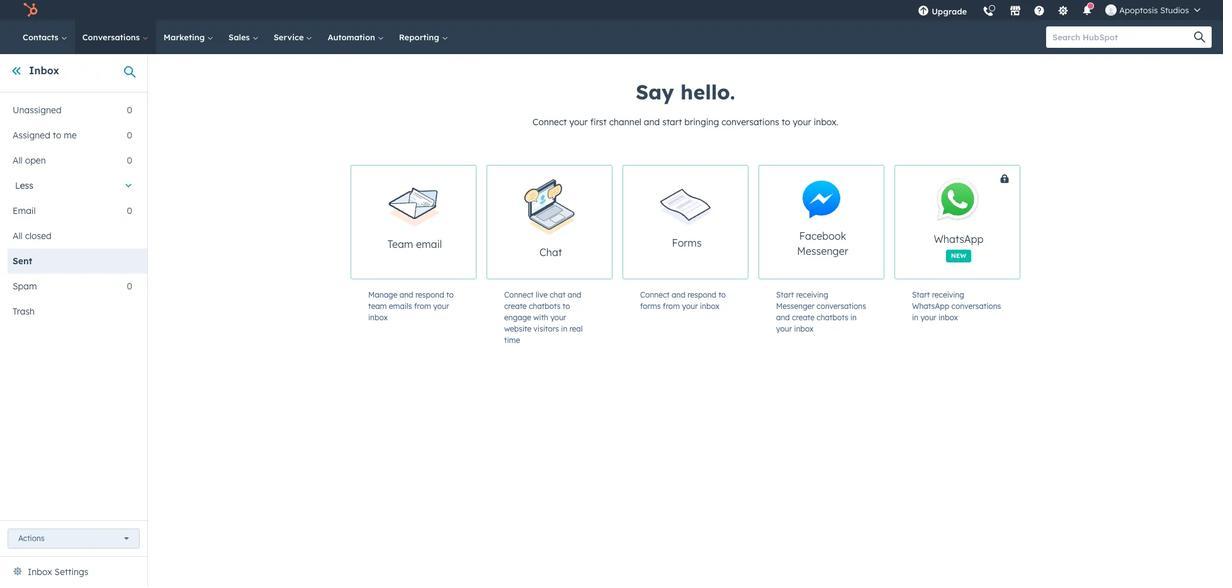 Task type: vqa. For each thing, say whether or not it's contained in the screenshot.
Add view (3/5) POPUP BUTTON
no



Task type: describe. For each thing, give the bounding box(es) containing it.
automation link
[[320, 20, 392, 54]]

email
[[13, 205, 36, 217]]

calling icon button
[[978, 1, 999, 20]]

and inside the 'start receiving messenger conversations and create chatbots in your inbox'
[[776, 313, 790, 322]]

your inside start receiving whatsapp conversations in your inbox
[[921, 313, 937, 322]]

all for all open
[[13, 155, 23, 166]]

all closed button
[[8, 224, 132, 249]]

inbox.
[[814, 116, 839, 128]]

chatbots inside the 'start receiving messenger conversations and create chatbots in your inbox'
[[817, 313, 849, 322]]

tara schultz image
[[1106, 4, 1117, 16]]

apoptosis studios button
[[1098, 0, 1208, 20]]

hubspot image
[[23, 3, 38, 18]]

your inside "connect and respond to forms from your inbox"
[[682, 302, 698, 311]]

inbox for inbox
[[29, 64, 59, 77]]

trash button
[[8, 299, 132, 324]]

notifications button
[[1077, 0, 1098, 20]]

search image
[[1195, 31, 1206, 43]]

connect for chat
[[504, 290, 534, 300]]

start for start receiving whatsapp conversations in your inbox
[[912, 290, 930, 300]]

hello.
[[681, 79, 735, 105]]

connect live chat and create chatbots to engage with your website visitors in real time
[[504, 290, 583, 345]]

team
[[368, 302, 387, 311]]

receiving for messenger
[[796, 290, 829, 300]]

upgrade image
[[918, 6, 929, 17]]

service
[[274, 32, 306, 42]]

all open
[[13, 155, 46, 166]]

in inside start receiving whatsapp conversations in your inbox
[[912, 313, 919, 322]]

marketing link
[[156, 20, 221, 54]]

receiving for whatsapp
[[932, 290, 965, 300]]

say
[[636, 79, 674, 105]]

to inside "connect and respond to forms from your inbox"
[[719, 290, 726, 300]]

start
[[663, 116, 682, 128]]

time
[[504, 336, 520, 345]]

notifications image
[[1082, 6, 1093, 17]]

open
[[25, 155, 46, 166]]

Facebook Messenger checkbox
[[759, 165, 885, 280]]

from inside "connect and respond to forms from your inbox"
[[663, 302, 680, 311]]

assigned to me
[[13, 130, 77, 141]]

with
[[534, 313, 548, 322]]

in inside the 'start receiving messenger conversations and create chatbots in your inbox'
[[851, 313, 857, 322]]

start receiving messenger conversations and create chatbots in your inbox
[[776, 290, 866, 334]]

marketing
[[164, 32, 207, 42]]

bringing
[[685, 116, 719, 128]]

forms
[[672, 237, 702, 249]]

all closed
[[13, 230, 52, 242]]

conversations for start receiving messenger conversations and create chatbots in your inbox
[[817, 302, 866, 311]]

manage and respond to team emails from your inbox
[[368, 290, 454, 322]]

conversations link
[[75, 20, 156, 54]]

and inside "connect and respond to forms from your inbox"
[[672, 290, 686, 300]]

connect left first
[[533, 116, 567, 128]]

to inside 'connect live chat and create chatbots to engage with your website visitors in real time'
[[563, 302, 570, 311]]

reporting
[[399, 32, 442, 42]]

service link
[[266, 20, 320, 54]]

0 for all open
[[127, 155, 132, 166]]

all for all closed
[[13, 230, 23, 242]]

assigned
[[13, 130, 50, 141]]

conversations
[[82, 32, 142, 42]]

hubspot link
[[15, 3, 47, 18]]

connect for forms
[[640, 290, 670, 300]]

unassigned
[[13, 105, 62, 116]]

first
[[590, 116, 607, 128]]

marketplaces button
[[1003, 0, 1029, 20]]

less
[[15, 180, 33, 191]]

upgrade
[[932, 6, 967, 16]]

0 for email
[[127, 205, 132, 217]]

reporting link
[[392, 20, 456, 54]]

settings image
[[1058, 6, 1069, 17]]

messenger inside the 'start receiving messenger conversations and create chatbots in your inbox'
[[776, 302, 815, 311]]

facebook
[[800, 230, 846, 242]]



Task type: locate. For each thing, give the bounding box(es) containing it.
new
[[951, 252, 967, 260]]

1 all from the top
[[13, 155, 23, 166]]

actions
[[18, 534, 44, 543]]

to
[[782, 116, 791, 128], [53, 130, 61, 141], [446, 290, 454, 300], [719, 290, 726, 300], [563, 302, 570, 311]]

forms
[[640, 302, 661, 311]]

Chat checkbox
[[487, 165, 613, 280]]

and
[[644, 116, 660, 128], [400, 290, 413, 300], [568, 290, 582, 300], [672, 290, 686, 300], [776, 313, 790, 322]]

channel
[[609, 116, 642, 128]]

menu containing apoptosis studios
[[911, 0, 1208, 25]]

0 horizontal spatial from
[[414, 302, 431, 311]]

respond right manage
[[416, 290, 444, 300]]

1 start from the left
[[776, 290, 794, 300]]

1 horizontal spatial receiving
[[932, 290, 965, 300]]

inbox inside the 'start receiving messenger conversations and create chatbots in your inbox'
[[794, 324, 814, 334]]

inbox inside "connect and respond to forms from your inbox"
[[700, 302, 720, 311]]

2 from from the left
[[663, 302, 680, 311]]

respond for forms
[[688, 290, 717, 300]]

1 vertical spatial create
[[792, 313, 815, 322]]

sent
[[13, 256, 32, 267]]

2 horizontal spatial in
[[912, 313, 919, 322]]

settings link
[[1050, 0, 1077, 20]]

search button
[[1188, 26, 1212, 48]]

all inside all closed button
[[13, 230, 23, 242]]

inbox down the contacts link
[[29, 64, 59, 77]]

Search HubSpot search field
[[1047, 26, 1201, 48]]

live
[[536, 290, 548, 300]]

in inside 'connect live chat and create chatbots to engage with your website visitors in real time'
[[561, 324, 568, 334]]

0 for assigned to me
[[127, 130, 132, 141]]

actions button
[[8, 529, 140, 549]]

inbox settings link
[[28, 565, 88, 580]]

respond down 'forms'
[[688, 290, 717, 300]]

connect and respond to forms from your inbox
[[640, 290, 726, 311]]

receiving
[[796, 290, 829, 300], [932, 290, 965, 300]]

automation
[[328, 32, 378, 42]]

2 receiving from the left
[[932, 290, 965, 300]]

Forms checkbox
[[623, 165, 749, 280]]

none checkbox containing whatsapp
[[895, 165, 1067, 280]]

start for start receiving messenger conversations and create chatbots in your inbox
[[776, 290, 794, 300]]

respond
[[416, 290, 444, 300], [688, 290, 717, 300]]

sales link
[[221, 20, 266, 54]]

studios
[[1161, 5, 1189, 15]]

inbox inside manage and respond to team emails from your inbox
[[368, 313, 388, 322]]

1 vertical spatial all
[[13, 230, 23, 242]]

say hello.
[[636, 79, 735, 105]]

help button
[[1029, 0, 1050, 20]]

manage
[[368, 290, 398, 300]]

all
[[13, 155, 23, 166], [13, 230, 23, 242]]

1 0 from the top
[[127, 105, 132, 116]]

conversations inside start receiving whatsapp conversations in your inbox
[[952, 302, 1001, 311]]

0 horizontal spatial in
[[561, 324, 568, 334]]

trash
[[13, 306, 35, 317]]

calling icon image
[[983, 6, 994, 18]]

from
[[414, 302, 431, 311], [663, 302, 680, 311]]

create inside the 'start receiving messenger conversations and create chatbots in your inbox'
[[792, 313, 815, 322]]

1 respond from the left
[[416, 290, 444, 300]]

2 start from the left
[[912, 290, 930, 300]]

inbox
[[700, 302, 720, 311], [368, 313, 388, 322], [939, 313, 958, 322], [794, 324, 814, 334]]

and inside 'connect live chat and create chatbots to engage with your website visitors in real time'
[[568, 290, 582, 300]]

0 for spam
[[127, 281, 132, 292]]

receiving inside the 'start receiving messenger conversations and create chatbots in your inbox'
[[796, 290, 829, 300]]

whatsapp inside start receiving whatsapp conversations in your inbox
[[912, 302, 950, 311]]

0 vertical spatial inbox
[[29, 64, 59, 77]]

whatsapp inside option
[[934, 233, 984, 245]]

chatbots
[[529, 302, 561, 311], [817, 313, 849, 322]]

receiving inside start receiving whatsapp conversations in your inbox
[[932, 290, 965, 300]]

chatbots inside 'connect live chat and create chatbots to engage with your website visitors in real time'
[[529, 302, 561, 311]]

to inside manage and respond to team emails from your inbox
[[446, 290, 454, 300]]

team
[[388, 238, 413, 251]]

0 horizontal spatial start
[[776, 290, 794, 300]]

chat
[[540, 246, 562, 259]]

1 vertical spatial inbox
[[28, 567, 52, 578]]

Team email checkbox
[[351, 165, 477, 280]]

1 vertical spatial messenger
[[776, 302, 815, 311]]

3 0 from the top
[[127, 155, 132, 166]]

from right the emails
[[414, 302, 431, 311]]

inbox inside start receiving whatsapp conversations in your inbox
[[939, 313, 958, 322]]

contacts
[[23, 32, 61, 42]]

your inside 'connect live chat and create chatbots to engage with your website visitors in real time'
[[551, 313, 566, 322]]

receiving down new at the right
[[932, 290, 965, 300]]

1 horizontal spatial respond
[[688, 290, 717, 300]]

messenger
[[797, 245, 849, 258], [776, 302, 815, 311]]

from right 'forms'
[[663, 302, 680, 311]]

2 respond from the left
[[688, 290, 717, 300]]

connect your first channel and start bringing conversations to your inbox.
[[533, 116, 839, 128]]

engage
[[504, 313, 531, 322]]

2 0 from the top
[[127, 130, 132, 141]]

conversations for start receiving whatsapp conversations in your inbox
[[952, 302, 1001, 311]]

and inside manage and respond to team emails from your inbox
[[400, 290, 413, 300]]

visitors
[[534, 324, 559, 334]]

4 0 from the top
[[127, 205, 132, 217]]

your inside manage and respond to team emails from your inbox
[[433, 302, 449, 311]]

0 vertical spatial all
[[13, 155, 23, 166]]

apoptosis
[[1120, 5, 1158, 15]]

0 horizontal spatial chatbots
[[529, 302, 561, 311]]

help image
[[1034, 6, 1045, 17]]

chat
[[550, 290, 566, 300]]

closed
[[25, 230, 52, 242]]

start receiving whatsapp conversations in your inbox
[[912, 290, 1001, 322]]

connect inside 'connect live chat and create chatbots to engage with your website visitors in real time'
[[504, 290, 534, 300]]

start inside the 'start receiving messenger conversations and create chatbots in your inbox'
[[776, 290, 794, 300]]

conversations
[[722, 116, 780, 128], [817, 302, 866, 311], [952, 302, 1001, 311]]

create inside 'connect live chat and create chatbots to engage with your website visitors in real time'
[[504, 302, 527, 311]]

0 vertical spatial create
[[504, 302, 527, 311]]

connect up engage
[[504, 290, 534, 300]]

inbox left settings
[[28, 567, 52, 578]]

connect up 'forms'
[[640, 290, 670, 300]]

0 vertical spatial messenger
[[797, 245, 849, 258]]

team email
[[388, 238, 442, 251]]

inbox settings
[[28, 567, 88, 578]]

connect
[[533, 116, 567, 128], [504, 290, 534, 300], [640, 290, 670, 300]]

all left open
[[13, 155, 23, 166]]

contacts link
[[15, 20, 75, 54]]

whatsapp new
[[934, 233, 984, 260]]

receiving down facebook messenger
[[796, 290, 829, 300]]

0 horizontal spatial receiving
[[796, 290, 829, 300]]

in
[[851, 313, 857, 322], [912, 313, 919, 322], [561, 324, 568, 334]]

from inside manage and respond to team emails from your inbox
[[414, 302, 431, 311]]

1 horizontal spatial conversations
[[817, 302, 866, 311]]

whatsapp
[[934, 233, 984, 245], [912, 302, 950, 311]]

email
[[416, 238, 442, 251]]

create
[[504, 302, 527, 311], [792, 313, 815, 322]]

emails
[[389, 302, 412, 311]]

settings
[[55, 567, 88, 578]]

2 all from the top
[[13, 230, 23, 242]]

sent button
[[8, 249, 132, 274]]

all left closed
[[13, 230, 23, 242]]

0 horizontal spatial conversations
[[722, 116, 780, 128]]

1 vertical spatial chatbots
[[817, 313, 849, 322]]

marketplaces image
[[1010, 6, 1021, 17]]

0 vertical spatial chatbots
[[529, 302, 561, 311]]

respond for team email
[[416, 290, 444, 300]]

respond inside manage and respond to team emails from your inbox
[[416, 290, 444, 300]]

spam
[[13, 281, 37, 292]]

conversations inside the 'start receiving messenger conversations and create chatbots in your inbox'
[[817, 302, 866, 311]]

start inside start receiving whatsapp conversations in your inbox
[[912, 290, 930, 300]]

2 horizontal spatial conversations
[[952, 302, 1001, 311]]

your
[[569, 116, 588, 128], [793, 116, 812, 128], [433, 302, 449, 311], [682, 302, 698, 311], [551, 313, 566, 322], [921, 313, 937, 322], [776, 324, 792, 334]]

real
[[570, 324, 583, 334]]

website
[[504, 324, 532, 334]]

0
[[127, 105, 132, 116], [127, 130, 132, 141], [127, 155, 132, 166], [127, 205, 132, 217], [127, 281, 132, 292]]

0 horizontal spatial respond
[[416, 290, 444, 300]]

inbox for inbox settings
[[28, 567, 52, 578]]

me
[[64, 130, 77, 141]]

menu
[[911, 0, 1208, 25]]

1 horizontal spatial from
[[663, 302, 680, 311]]

0 for unassigned
[[127, 105, 132, 116]]

facebook messenger
[[797, 230, 849, 258]]

1 vertical spatial whatsapp
[[912, 302, 950, 311]]

respond inside "connect and respond to forms from your inbox"
[[688, 290, 717, 300]]

1 horizontal spatial in
[[851, 313, 857, 322]]

inbox
[[29, 64, 59, 77], [28, 567, 52, 578]]

None checkbox
[[895, 165, 1067, 280]]

start
[[776, 290, 794, 300], [912, 290, 930, 300]]

connect inside "connect and respond to forms from your inbox"
[[640, 290, 670, 300]]

sales
[[229, 32, 252, 42]]

5 0 from the top
[[127, 281, 132, 292]]

apoptosis studios
[[1120, 5, 1189, 15]]

1 receiving from the left
[[796, 290, 829, 300]]

your inside the 'start receiving messenger conversations and create chatbots in your inbox'
[[776, 324, 792, 334]]

0 horizontal spatial create
[[504, 302, 527, 311]]

messenger inside facebook messenger checkbox
[[797, 245, 849, 258]]

1 horizontal spatial chatbots
[[817, 313, 849, 322]]

1 horizontal spatial create
[[792, 313, 815, 322]]

1 horizontal spatial start
[[912, 290, 930, 300]]

1 from from the left
[[414, 302, 431, 311]]

0 vertical spatial whatsapp
[[934, 233, 984, 245]]



